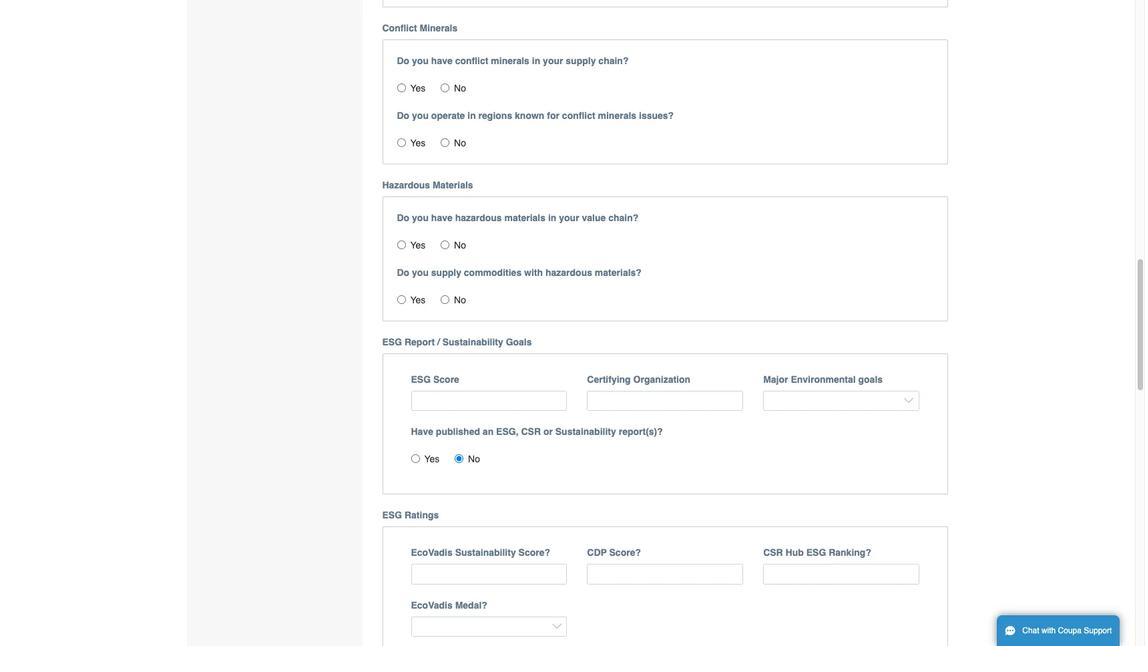 Task type: describe. For each thing, give the bounding box(es) containing it.
ranking?
[[829, 547, 872, 558]]

report
[[405, 337, 435, 347]]

certifying
[[587, 374, 631, 385]]

0 horizontal spatial in
[[468, 110, 476, 121]]

score
[[434, 374, 460, 385]]

yes for have published an esg, csr or sustainability report(s)?
[[425, 454, 440, 464]]

Certifying Organization text field
[[587, 391, 744, 411]]

esg right hub
[[807, 547, 827, 558]]

materials
[[505, 212, 546, 223]]

issues?
[[639, 110, 674, 121]]

csr hub esg ranking?
[[764, 547, 872, 558]]

medal?
[[455, 600, 488, 610]]

do you have conflict minerals in your supply chain?
[[397, 55, 629, 66]]

coupa
[[1059, 626, 1082, 635]]

or
[[544, 426, 553, 437]]

have
[[411, 426, 434, 437]]

no for conflict
[[454, 83, 466, 93]]

0 vertical spatial conflict
[[455, 55, 489, 66]]

known
[[515, 110, 545, 121]]

1 vertical spatial csr
[[764, 547, 783, 558]]

an
[[483, 426, 494, 437]]

0 vertical spatial sustainability
[[443, 337, 504, 347]]

you for do you have conflict minerals in your supply chain?
[[412, 55, 429, 66]]

for
[[547, 110, 560, 121]]

1 vertical spatial conflict
[[562, 110, 596, 121]]

do you supply commodities with hazardous materials?
[[397, 267, 642, 278]]

you for do you operate in regions known for conflict minerals issues?
[[412, 110, 429, 121]]

do you have hazardous materials in your value chain?
[[397, 212, 639, 223]]

in for minerals
[[532, 55, 541, 66]]

ecovadis for ecovadis sustainability score?
[[411, 547, 453, 558]]

ecovadis medal?
[[411, 600, 488, 610]]

no for esg,
[[468, 454, 480, 464]]

you for do you supply commodities with hazardous materials?
[[412, 267, 429, 278]]

operate
[[431, 110, 465, 121]]

esg ratings
[[382, 510, 439, 521]]

no for commodities
[[454, 294, 466, 305]]

commodities
[[464, 267, 522, 278]]

yes for do you have hazardous materials in your value chain?
[[411, 240, 426, 250]]

regions
[[479, 110, 513, 121]]

goals
[[859, 374, 883, 385]]

/
[[438, 337, 440, 347]]

conflict
[[382, 23, 417, 33]]

0 vertical spatial minerals
[[491, 55, 530, 66]]

CDP Score? text field
[[587, 564, 744, 584]]

your for supply
[[543, 55, 564, 66]]

esg score
[[411, 374, 460, 385]]

2 score? from the left
[[610, 547, 641, 558]]

EcoVadis Sustainability Score? text field
[[411, 564, 567, 584]]

yes for do you operate in regions known for conflict minerals issues?
[[411, 137, 426, 148]]

published
[[436, 426, 480, 437]]

0 horizontal spatial csr
[[521, 426, 541, 437]]

environmental
[[791, 374, 856, 385]]

major environmental goals
[[764, 374, 883, 385]]

esg,
[[496, 426, 519, 437]]



Task type: vqa. For each thing, say whether or not it's contained in the screenshot.
Merge Suggestions
no



Task type: locate. For each thing, give the bounding box(es) containing it.
2 ecovadis from the top
[[411, 600, 453, 610]]

esg left ratings
[[382, 510, 402, 521]]

1 vertical spatial have
[[431, 212, 453, 223]]

1 have from the top
[[431, 55, 453, 66]]

0 vertical spatial supply
[[566, 55, 596, 66]]

do for do you have hazardous materials in your value chain?
[[397, 212, 410, 223]]

0 horizontal spatial conflict
[[455, 55, 489, 66]]

2 vertical spatial in
[[548, 212, 557, 223]]

yes up hazardous materials
[[411, 137, 426, 148]]

1 vertical spatial sustainability
[[556, 426, 617, 437]]

do for do you have conflict minerals in your supply chain?
[[397, 55, 410, 66]]

2 vertical spatial sustainability
[[455, 547, 516, 558]]

1 ecovadis from the top
[[411, 547, 453, 558]]

0 vertical spatial csr
[[521, 426, 541, 437]]

materials
[[433, 180, 473, 190]]

1 horizontal spatial conflict
[[562, 110, 596, 121]]

chat with coupa support
[[1023, 626, 1113, 635]]

2 you from the top
[[412, 110, 429, 121]]

esg
[[382, 337, 402, 347], [411, 374, 431, 385], [382, 510, 402, 521], [807, 547, 827, 558]]

in
[[532, 55, 541, 66], [468, 110, 476, 121], [548, 212, 557, 223]]

csr left hub
[[764, 547, 783, 558]]

0 vertical spatial with
[[525, 267, 543, 278]]

conflict
[[455, 55, 489, 66], [562, 110, 596, 121]]

no for in
[[454, 137, 466, 148]]

chat with coupa support button
[[997, 615, 1121, 646]]

1 horizontal spatial with
[[1042, 626, 1056, 635]]

0 vertical spatial your
[[543, 55, 564, 66]]

2 have from the top
[[431, 212, 453, 223]]

esg for esg ratings
[[382, 510, 402, 521]]

conflict right for
[[562, 110, 596, 121]]

you for do you have hazardous materials in your value chain?
[[412, 212, 429, 223]]

esg left 'report'
[[382, 337, 402, 347]]

4 do from the top
[[397, 267, 410, 278]]

chat
[[1023, 626, 1040, 635]]

1 do from the top
[[397, 55, 410, 66]]

no
[[454, 83, 466, 93], [454, 137, 466, 148], [454, 240, 466, 250], [454, 294, 466, 305], [468, 454, 480, 464]]

materials?
[[595, 267, 642, 278]]

1 vertical spatial minerals
[[598, 110, 637, 121]]

0 horizontal spatial hazardous
[[455, 212, 502, 223]]

do you operate in regions known for conflict minerals issues?
[[397, 110, 674, 121]]

with inside button
[[1042, 626, 1056, 635]]

1 horizontal spatial supply
[[566, 55, 596, 66]]

esg left score at the left
[[411, 374, 431, 385]]

support
[[1085, 626, 1113, 635]]

4 you from the top
[[412, 267, 429, 278]]

1 you from the top
[[412, 55, 429, 66]]

hazardous down materials on the left of the page
[[455, 212, 502, 223]]

0 horizontal spatial supply
[[431, 267, 462, 278]]

0 vertical spatial ecovadis
[[411, 547, 453, 558]]

1 horizontal spatial score?
[[610, 547, 641, 558]]

1 horizontal spatial in
[[532, 55, 541, 66]]

0 horizontal spatial minerals
[[491, 55, 530, 66]]

organization
[[634, 374, 691, 385]]

minerals
[[491, 55, 530, 66], [598, 110, 637, 121]]

hub
[[786, 547, 804, 558]]

2 do from the top
[[397, 110, 410, 121]]

no up the operate
[[454, 83, 466, 93]]

yes up 'report'
[[411, 294, 426, 305]]

no up esg report / sustainability goals on the left bottom of page
[[454, 294, 466, 305]]

have for conflict
[[431, 55, 453, 66]]

your left value
[[559, 212, 580, 223]]

chain?
[[599, 55, 629, 66], [609, 212, 639, 223]]

0 horizontal spatial with
[[525, 267, 543, 278]]

major
[[764, 374, 789, 385]]

None radio
[[441, 83, 450, 92], [441, 138, 450, 147], [397, 240, 406, 249], [441, 240, 450, 249], [441, 83, 450, 92], [441, 138, 450, 147], [397, 240, 406, 249], [441, 240, 450, 249]]

in for materials
[[548, 212, 557, 223]]

yes down have
[[425, 454, 440, 464]]

0 vertical spatial in
[[532, 55, 541, 66]]

report(s)?
[[619, 426, 663, 437]]

csr
[[521, 426, 541, 437], [764, 547, 783, 558]]

with
[[525, 267, 543, 278], [1042, 626, 1056, 635]]

score? up "ecovadis sustainability score?" text field
[[519, 547, 551, 558]]

in up do you operate in regions known for conflict minerals issues?
[[532, 55, 541, 66]]

sustainability up "ecovadis sustainability score?" text field
[[455, 547, 516, 558]]

1 horizontal spatial hazardous
[[546, 267, 593, 278]]

you
[[412, 55, 429, 66], [412, 110, 429, 121], [412, 212, 429, 223], [412, 267, 429, 278]]

certifying organization
[[587, 374, 691, 385]]

have for hazardous
[[431, 212, 453, 223]]

yes
[[411, 83, 426, 93], [411, 137, 426, 148], [411, 240, 426, 250], [411, 294, 426, 305], [425, 454, 440, 464]]

0 vertical spatial have
[[431, 55, 453, 66]]

sustainability right or
[[556, 426, 617, 437]]

hazardous
[[382, 180, 430, 190]]

ratings
[[405, 510, 439, 521]]

ESG Score text field
[[411, 391, 567, 411]]

csr left or
[[521, 426, 541, 437]]

1 vertical spatial your
[[559, 212, 580, 223]]

yes down hazardous materials
[[411, 240, 426, 250]]

have down materials on the left of the page
[[431, 212, 453, 223]]

sustainability right /
[[443, 337, 504, 347]]

have
[[431, 55, 453, 66], [431, 212, 453, 223]]

cdp score?
[[587, 547, 641, 558]]

hazardous left materials?
[[546, 267, 593, 278]]

cdp
[[587, 547, 607, 558]]

do for do you supply commodities with hazardous materials?
[[397, 267, 410, 278]]

in right materials at the left
[[548, 212, 557, 223]]

1 vertical spatial in
[[468, 110, 476, 121]]

yes down conflict minerals
[[411, 83, 426, 93]]

1 vertical spatial supply
[[431, 267, 462, 278]]

your for value
[[559, 212, 580, 223]]

no down the operate
[[454, 137, 466, 148]]

no up commodities
[[454, 240, 466, 250]]

1 vertical spatial ecovadis
[[411, 600, 453, 610]]

yes for do you have conflict minerals in your supply chain?
[[411, 83, 426, 93]]

1 horizontal spatial csr
[[764, 547, 783, 558]]

goals
[[506, 337, 532, 347]]

yes for do you supply commodities with hazardous materials?
[[411, 294, 426, 305]]

ecovadis for ecovadis medal?
[[411, 600, 453, 610]]

score? right cdp
[[610, 547, 641, 558]]

with right commodities
[[525, 267, 543, 278]]

chain? for do you have hazardous materials in your value chain?
[[609, 212, 639, 223]]

score?
[[519, 547, 551, 558], [610, 547, 641, 558]]

minerals
[[420, 23, 458, 33]]

1 horizontal spatial minerals
[[598, 110, 637, 121]]

0 vertical spatial chain?
[[599, 55, 629, 66]]

1 vertical spatial hazardous
[[546, 267, 593, 278]]

0 vertical spatial hazardous
[[455, 212, 502, 223]]

ecovadis sustainability score?
[[411, 547, 551, 558]]

0 horizontal spatial score?
[[519, 547, 551, 558]]

2 horizontal spatial in
[[548, 212, 557, 223]]

CSR Hub ESG Ranking? text field
[[764, 564, 920, 584]]

1 vertical spatial with
[[1042, 626, 1056, 635]]

ecovadis down ratings
[[411, 547, 453, 558]]

chain? for do you have conflict minerals in your supply chain?
[[599, 55, 629, 66]]

hazardous
[[455, 212, 502, 223], [546, 267, 593, 278]]

None radio
[[397, 83, 406, 92], [397, 138, 406, 147], [397, 295, 406, 304], [441, 295, 450, 304], [411, 454, 420, 463], [455, 454, 464, 463], [397, 83, 406, 92], [397, 138, 406, 147], [397, 295, 406, 304], [441, 295, 450, 304], [411, 454, 420, 463], [455, 454, 464, 463]]

hazardous materials
[[382, 180, 473, 190]]

your
[[543, 55, 564, 66], [559, 212, 580, 223]]

esg for esg report / sustainability goals
[[382, 337, 402, 347]]

1 score? from the left
[[519, 547, 551, 558]]

esg for esg score
[[411, 374, 431, 385]]

sustainability
[[443, 337, 504, 347], [556, 426, 617, 437], [455, 547, 516, 558]]

3 you from the top
[[412, 212, 429, 223]]

do
[[397, 55, 410, 66], [397, 110, 410, 121], [397, 212, 410, 223], [397, 267, 410, 278]]

no for hazardous
[[454, 240, 466, 250]]

your up for
[[543, 55, 564, 66]]

with right chat
[[1042, 626, 1056, 635]]

ecovadis
[[411, 547, 453, 558], [411, 600, 453, 610]]

supply
[[566, 55, 596, 66], [431, 267, 462, 278]]

minerals up "regions"
[[491, 55, 530, 66]]

do for do you operate in regions known for conflict minerals issues?
[[397, 110, 410, 121]]

no down published
[[468, 454, 480, 464]]

esg report / sustainability goals
[[382, 337, 532, 347]]

in right the operate
[[468, 110, 476, 121]]

have down minerals
[[431, 55, 453, 66]]

conflict down minerals
[[455, 55, 489, 66]]

conflict minerals
[[382, 23, 458, 33]]

have published an esg, csr or sustainability report(s)?
[[411, 426, 663, 437]]

1 vertical spatial chain?
[[609, 212, 639, 223]]

ecovadis left medal?
[[411, 600, 453, 610]]

minerals left issues? at the right top of page
[[598, 110, 637, 121]]

3 do from the top
[[397, 212, 410, 223]]

value
[[582, 212, 606, 223]]



